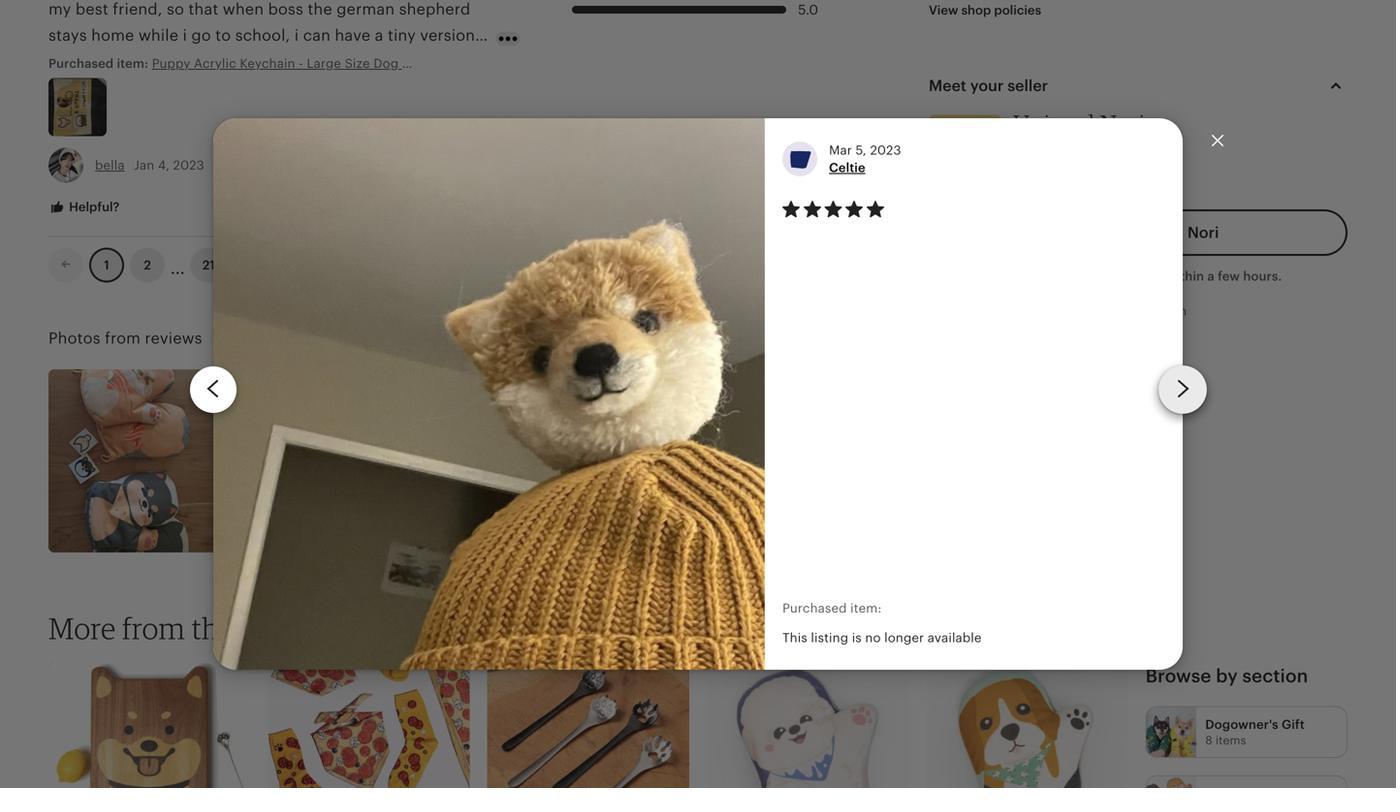 Task type: describe. For each thing, give the bounding box(es) containing it.
browse
[[1146, 666, 1212, 687]]

item: inside photos from reviews dialog
[[851, 602, 882, 616]]

0 horizontal spatial purchased item:
[[48, 56, 152, 71]]

0 vertical spatial item:
[[117, 56, 148, 71]]

with
[[1098, 304, 1124, 319]]

is
[[852, 631, 862, 645]]

2023 for jan 4, 2023
[[173, 158, 204, 173]]

see more listings in the kitchen section image
[[1147, 777, 1197, 789]]

photos
[[48, 330, 101, 347]]

this for made
[[1041, 304, 1064, 319]]

more
[[48, 610, 116, 646]]

see more listings in the dogowner's gift section image
[[1147, 708, 1197, 758]]

within
[[1167, 269, 1205, 284]]

0 vertical spatial from
[[1158, 304, 1187, 319]]

doggo kitchen mitt - designed for doggy lover's kitchen glove quilted cute dog oven mitt puppy housewarming decor pet owner gift image
[[707, 663, 909, 789]]

uni and nori
[[1014, 109, 1146, 138]]

more from this shop
[[48, 610, 311, 646]]

21 link
[[191, 248, 227, 283]]

2023 for mar 5, 2023 celtie
[[870, 143, 902, 158]]

nori
[[1100, 109, 1146, 138]]

5,
[[856, 143, 867, 158]]

section
[[1243, 666, 1309, 687]]

view details of this review photo by bella image
[[48, 78, 107, 136]]

celtie
[[829, 161, 866, 175]]

a
[[1208, 269, 1215, 284]]

1 link
[[89, 248, 124, 283]]

dogowner's gift 8 items
[[1206, 718, 1305, 747]]

dogowner's
[[1206, 718, 1279, 732]]

photos from reviews dialog
[[0, 0, 1397, 789]]

made
[[1004, 304, 1038, 319]]

uniandnori made this item with help from
[[929, 304, 1187, 319]]

2 link
[[130, 248, 165, 283]]

1
[[104, 258, 109, 273]]

mar 5, 2023 celtie
[[829, 143, 902, 175]]

from for this
[[122, 610, 185, 646]]

and
[[1056, 109, 1095, 138]]

2
[[144, 258, 151, 273]]

following button
[[322, 611, 433, 646]]

beagle kitchen mitt - designed for beagle lover's kitchen glove quilted cute dog oven mitt puppy housewarming decor pet owner gift image
[[927, 663, 1129, 789]]

gift
[[1282, 718, 1305, 732]]

5.0
[[798, 2, 819, 17]]



Task type: locate. For each thing, give the bounding box(es) containing it.
0 vertical spatial purchased item:
[[48, 56, 152, 71]]

celtie link
[[829, 161, 866, 175]]

purchased
[[48, 56, 114, 71], [783, 602, 847, 616]]

0 horizontal spatial item:
[[117, 56, 148, 71]]

purchased item: up listing
[[783, 602, 882, 616]]

purchased item:
[[48, 56, 152, 71], [783, 602, 882, 616]]

21
[[202, 258, 215, 273]]

1 horizontal spatial this
[[1041, 304, 1064, 319]]

few
[[1218, 269, 1241, 284]]

jan
[[134, 158, 155, 173]]

1 horizontal spatial item:
[[851, 602, 882, 616]]

from
[[1158, 304, 1187, 319], [105, 330, 141, 347], [122, 610, 185, 646]]

photos from reviews
[[48, 330, 202, 347]]

2 vertical spatial from
[[122, 610, 185, 646]]

paw spoon | teaspoon | coffee stir stick | puppy lover's gift | doggo tableware | stainless steel utensils | dog parents dog owner image
[[488, 663, 690, 789]]

8
[[1206, 734, 1213, 747]]

help
[[1128, 304, 1155, 319]]

purchased up listing
[[783, 602, 847, 616]]

0 horizontal spatial this
[[192, 610, 240, 646]]

2023 right '5,'
[[870, 143, 902, 158]]

from right more
[[122, 610, 185, 646]]

mar
[[829, 143, 853, 158]]

this
[[1041, 304, 1064, 319], [192, 610, 240, 646]]

from right photos
[[105, 330, 141, 347]]

browse by section
[[1146, 666, 1309, 687]]

pizza bandana & socks matching set - matching dog and owner, dog lover's gift, pizza dog bandana, socks set image
[[268, 663, 470, 789]]

0 horizontal spatial 2023
[[173, 158, 204, 173]]

shiboard - shiba inu lover's gift, end grain handmade board, kitchen engraved pet cutting boards, gifts for dog lovers, wood barkuterie, image
[[48, 663, 251, 789]]

1 horizontal spatial purchased
[[783, 602, 847, 616]]

no
[[866, 631, 881, 645]]

listing
[[811, 631, 849, 645]]

1 vertical spatial from
[[105, 330, 141, 347]]

jan 4, 2023
[[131, 158, 204, 173]]

1 horizontal spatial 2023
[[870, 143, 902, 158]]

purchased up view details of this review photo by bella
[[48, 56, 114, 71]]

following
[[360, 621, 419, 636]]

shop
[[247, 610, 311, 646]]

longer
[[885, 631, 925, 645]]

available
[[928, 631, 982, 645]]

this
[[783, 631, 808, 645]]

item:
[[117, 56, 148, 71], [851, 602, 882, 616]]

4,
[[158, 158, 170, 173]]

uni and nori image
[[929, 115, 1002, 187]]

within a few hours.
[[1167, 269, 1283, 284]]

2023 inside mar 5, 2023 celtie
[[870, 143, 902, 158]]

from for reviews
[[105, 330, 141, 347]]

purchased item: inside photos from reviews dialog
[[783, 602, 882, 616]]

1 vertical spatial purchased
[[783, 602, 847, 616]]

this left item
[[1041, 304, 1064, 319]]

this for from
[[192, 610, 240, 646]]

reviews
[[145, 330, 202, 347]]

hours.
[[1244, 269, 1283, 284]]

this listing is no longer available
[[783, 631, 982, 645]]

from right help
[[1158, 304, 1187, 319]]

uniandnori
[[929, 304, 1000, 319]]

purchased item: up view details of this review photo by bella
[[48, 56, 152, 71]]

…
[[171, 251, 185, 279]]

0 vertical spatial this
[[1041, 304, 1064, 319]]

0 vertical spatial purchased
[[48, 56, 114, 71]]

by
[[1217, 666, 1238, 687]]

uni
[[1014, 109, 1051, 138]]

1 horizontal spatial purchased item:
[[783, 602, 882, 616]]

item
[[1067, 304, 1095, 319]]

1 vertical spatial purchased item:
[[783, 602, 882, 616]]

this left shop
[[192, 610, 240, 646]]

1 vertical spatial item:
[[851, 602, 882, 616]]

purchased inside photos from reviews dialog
[[783, 602, 847, 616]]

2023 right 4,
[[173, 158, 204, 173]]

items
[[1216, 734, 1247, 747]]

1 vertical spatial this
[[192, 610, 240, 646]]

0 horizontal spatial purchased
[[48, 56, 114, 71]]

2023
[[870, 143, 902, 158], [173, 158, 204, 173]]



Task type: vqa. For each thing, say whether or not it's contained in the screenshot.
couldn't
no



